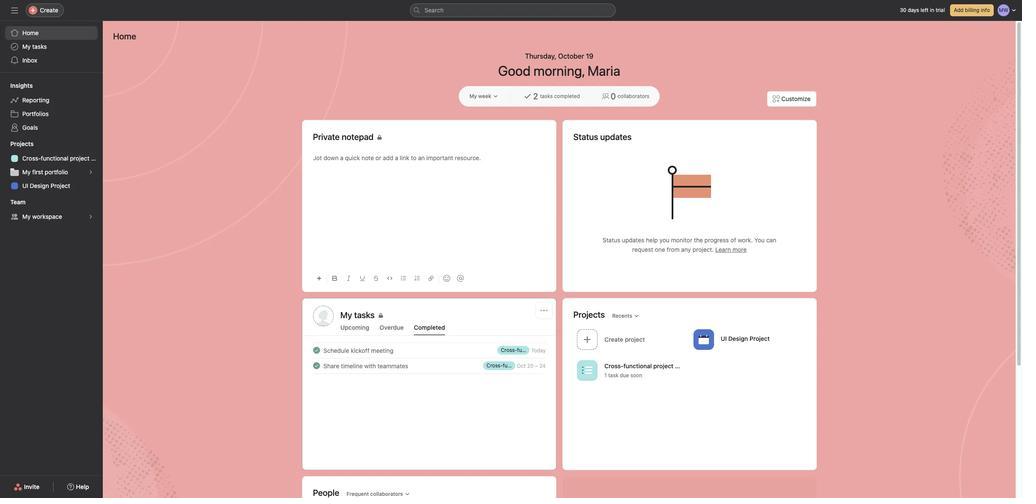Task type: describe. For each thing, give the bounding box(es) containing it.
strikethrough image
[[374, 276, 379, 281]]

team button
[[0, 198, 26, 207]]

updates
[[622, 237, 645, 244]]

24
[[540, 363, 546, 369]]

0
[[611, 91, 616, 101]]

tasks inside the global element
[[32, 43, 47, 50]]

inbox
[[22, 57, 37, 64]]

request
[[633, 246, 654, 253]]

see details, my first portfolio image
[[88, 170, 93, 175]]

of
[[731, 237, 737, 244]]

reporting
[[22, 96, 49, 104]]

private
[[313, 132, 340, 142]]

due
[[620, 373, 629, 379]]

share
[[323, 362, 339, 370]]

left
[[921, 7, 929, 13]]

goals
[[22, 124, 38, 131]]

add billing info button
[[951, 4, 995, 16]]

you
[[660, 237, 670, 244]]

help button
[[62, 480, 95, 495]]

customize button
[[768, 91, 817, 107]]

task
[[609, 373, 619, 379]]

good
[[498, 63, 531, 79]]

my tasks link
[[5, 40, 98, 54]]

search
[[425, 6, 444, 14]]

status
[[603, 237, 621, 244]]

recents
[[613, 313, 633, 319]]

code image
[[387, 276, 392, 281]]

project for cross-functional project plan 1 task due soon
[[654, 363, 674, 370]]

notepad
[[342, 132, 374, 142]]

today
[[531, 347, 546, 354]]

days
[[909, 7, 920, 13]]

my week button
[[466, 90, 502, 102]]

my workspace link
[[5, 210, 98, 224]]

ui inside projects element
[[22, 182, 28, 189]]

30 days left in trial
[[901, 7, 946, 13]]

week
[[479, 93, 492, 99]]

overdue
[[380, 324, 404, 331]]

insights
[[10, 82, 33, 89]]

maria
[[588, 63, 621, 79]]

timeline
[[341, 362, 363, 370]]

the
[[695, 237, 703, 244]]

my for my tasks
[[22, 43, 31, 50]]

project.
[[693, 246, 714, 253]]

ui design project inside projects element
[[22, 182, 70, 189]]

portfolio
[[45, 168, 68, 176]]

my week
[[470, 93, 492, 99]]

actions image
[[541, 307, 548, 314]]

projects element
[[0, 136, 103, 195]]

home link
[[5, 26, 98, 40]]

functional for cross-functional project plan 1 task due soon
[[624, 363, 652, 370]]

can
[[767, 237, 777, 244]]

morning,
[[534, 63, 585, 79]]

progress
[[705, 237, 729, 244]]

insights button
[[0, 81, 33, 90]]

work.
[[738, 237, 753, 244]]

inbox link
[[5, 54, 98, 67]]

one
[[655, 246, 666, 253]]

cross-functional project plan
[[22, 155, 103, 162]]

cross-functional project plan 1 task due soon
[[605, 363, 687, 379]]

my workspace
[[22, 213, 62, 220]]

2
[[533, 91, 539, 101]]

monitor
[[672, 237, 693, 244]]

recents button
[[609, 310, 643, 322]]

completed button
[[414, 324, 445, 336]]

collaborators inside dropdown button
[[371, 491, 403, 498]]

learn more link
[[716, 246, 747, 253]]

tasks completed
[[540, 93, 580, 99]]

search button
[[410, 3, 616, 17]]

insights element
[[0, 78, 103, 136]]

reporting link
[[5, 93, 98, 107]]

insert an object image
[[317, 276, 322, 281]]

billing
[[966, 7, 980, 13]]

0 vertical spatial project
[[51, 182, 70, 189]]

19
[[586, 52, 594, 60]]

teams element
[[0, 195, 103, 225]]

completed image for share
[[311, 361, 322, 371]]

1 vertical spatial tasks
[[540, 93, 553, 99]]

teammates
[[378, 362, 408, 370]]

frequent
[[347, 491, 369, 498]]

help
[[76, 484, 89, 491]]

portfolios
[[22, 110, 49, 117]]

1 vertical spatial ui design project
[[721, 335, 770, 342]]

design inside projects element
[[30, 182, 49, 189]]

add
[[955, 7, 964, 13]]

0 vertical spatial ui design project link
[[5, 179, 98, 193]]

add billing info
[[955, 7, 991, 13]]

first
[[32, 168, 43, 176]]

invite
[[24, 484, 40, 491]]

projects button
[[0, 140, 34, 148]]

1 horizontal spatial project
[[750, 335, 770, 342]]



Task type: locate. For each thing, give the bounding box(es) containing it.
project inside 'cross-functional project plan 1 task due soon'
[[654, 363, 674, 370]]

1
[[605, 373, 607, 379]]

1 vertical spatial collaborators
[[371, 491, 403, 498]]

kickoff
[[351, 347, 369, 354]]

goals link
[[5, 121, 98, 135]]

my left week
[[470, 93, 477, 99]]

plan for cross-functional project plan 1 task due soon
[[675, 363, 687, 370]]

oct 20 – 24
[[517, 363, 546, 369]]

1 horizontal spatial ui
[[721, 335, 727, 342]]

completed image left share
[[311, 361, 322, 371]]

completed checkbox for schedule
[[311, 346, 322, 356]]

1 horizontal spatial functional
[[624, 363, 652, 370]]

0 horizontal spatial projects
[[10, 140, 34, 147]]

link image
[[428, 276, 434, 281]]

0 vertical spatial project
[[70, 155, 89, 162]]

collaborators right the 0
[[618, 93, 650, 99]]

toolbar
[[313, 269, 546, 288]]

completed
[[414, 324, 445, 331]]

design
[[30, 182, 49, 189], [729, 335, 748, 342]]

invite button
[[8, 480, 45, 495]]

ui
[[22, 182, 28, 189], [721, 335, 727, 342]]

project down create project link
[[654, 363, 674, 370]]

completed checkbox left schedule on the bottom of page
[[311, 346, 322, 356]]

1 horizontal spatial design
[[729, 335, 748, 342]]

from
[[667, 246, 680, 253]]

my tasks link
[[341, 310, 546, 322]]

cross- inside projects element
[[22, 155, 41, 162]]

upcoming button
[[341, 324, 370, 336]]

ui design project
[[22, 182, 70, 189], [721, 335, 770, 342]]

underline image
[[360, 276, 365, 281]]

trial
[[936, 7, 946, 13]]

plan inside 'cross-functional project plan 1 task due soon'
[[675, 363, 687, 370]]

ui design project down my first portfolio
[[22, 182, 70, 189]]

thursday,
[[525, 52, 557, 60]]

project
[[70, 155, 89, 162], [654, 363, 674, 370]]

cross-
[[22, 155, 41, 162], [605, 363, 624, 370]]

0 horizontal spatial functional
[[41, 155, 68, 162]]

share timeline with teammates
[[323, 362, 408, 370]]

functional up 'portfolio'
[[41, 155, 68, 162]]

0 vertical spatial design
[[30, 182, 49, 189]]

my first portfolio
[[22, 168, 68, 176]]

people
[[313, 488, 340, 498]]

create project
[[605, 336, 645, 343]]

info
[[982, 7, 991, 13]]

upcoming
[[341, 324, 370, 331]]

2 completed checkbox from the top
[[311, 361, 322, 371]]

1 horizontal spatial projects
[[574, 310, 605, 320]]

functional
[[41, 155, 68, 162], [624, 363, 652, 370]]

my inside dropdown button
[[470, 93, 477, 99]]

private notepad
[[313, 132, 374, 142]]

my down "team"
[[22, 213, 31, 220]]

cross- inside 'cross-functional project plan 1 task due soon'
[[605, 363, 624, 370]]

1 vertical spatial project
[[750, 335, 770, 342]]

0 horizontal spatial project
[[70, 155, 89, 162]]

cross- for cross-functional project plan 1 task due soon
[[605, 363, 624, 370]]

1 horizontal spatial ui design project
[[721, 335, 770, 342]]

1 horizontal spatial project
[[654, 363, 674, 370]]

status updates
[[574, 132, 632, 142]]

1 vertical spatial functional
[[624, 363, 652, 370]]

global element
[[0, 21, 103, 72]]

0 vertical spatial plan
[[91, 155, 103, 162]]

0 horizontal spatial tasks
[[32, 43, 47, 50]]

ui up "team"
[[22, 182, 28, 189]]

30
[[901, 7, 907, 13]]

my inside teams element
[[22, 213, 31, 220]]

–
[[535, 363, 538, 369]]

bulleted list image
[[401, 276, 406, 281]]

projects left recents
[[574, 310, 605, 320]]

projects down goals
[[10, 140, 34, 147]]

0 vertical spatial ui
[[22, 182, 28, 189]]

my for my week
[[470, 93, 477, 99]]

completed
[[555, 93, 580, 99]]

1 horizontal spatial cross-
[[605, 363, 624, 370]]

cross- up task
[[605, 363, 624, 370]]

1 vertical spatial completed image
[[311, 361, 322, 371]]

1 vertical spatial project
[[654, 363, 674, 370]]

plan for cross-functional project plan
[[91, 155, 103, 162]]

1 vertical spatial completed checkbox
[[311, 361, 322, 371]]

1 completed checkbox from the top
[[311, 346, 322, 356]]

october
[[559, 52, 585, 60]]

plan inside projects element
[[91, 155, 103, 162]]

1 horizontal spatial collaborators
[[618, 93, 650, 99]]

0 horizontal spatial plan
[[91, 155, 103, 162]]

completed image
[[311, 346, 322, 356], [311, 361, 322, 371]]

functional inside projects element
[[41, 155, 68, 162]]

completed checkbox for share
[[311, 361, 322, 371]]

0 vertical spatial projects
[[10, 140, 34, 147]]

in
[[931, 7, 935, 13]]

at mention image
[[457, 275, 464, 282]]

1 vertical spatial plan
[[675, 363, 687, 370]]

1 vertical spatial ui
[[721, 335, 727, 342]]

0 horizontal spatial ui design project link
[[5, 179, 98, 193]]

list image
[[582, 365, 593, 376]]

my tasks
[[22, 43, 47, 50]]

design down first
[[30, 182, 49, 189]]

team
[[10, 198, 26, 206]]

0 horizontal spatial collaborators
[[371, 491, 403, 498]]

functional up soon
[[624, 363, 652, 370]]

design right calendar icon
[[729, 335, 748, 342]]

frequent collaborators button
[[343, 489, 414, 499]]

my first portfolio link
[[5, 165, 98, 179]]

tasks up inbox
[[32, 43, 47, 50]]

my
[[22, 43, 31, 50], [470, 93, 477, 99], [22, 168, 31, 176], [22, 213, 31, 220]]

functional inside 'cross-functional project plan 1 task due soon'
[[624, 363, 652, 370]]

0 horizontal spatial ui design project
[[22, 182, 70, 189]]

my tasks
[[341, 310, 375, 320]]

schedule
[[323, 347, 349, 354]]

oct
[[517, 363, 526, 369]]

hide sidebar image
[[11, 7, 18, 14]]

any
[[682, 246, 692, 253]]

create button
[[26, 3, 64, 17]]

1 completed image from the top
[[311, 346, 322, 356]]

project for cross-functional project plan
[[70, 155, 89, 162]]

add profile photo image
[[313, 306, 334, 327]]

collaborators right frequent
[[371, 491, 403, 498]]

plan
[[91, 155, 103, 162], [675, 363, 687, 370]]

1 vertical spatial projects
[[574, 310, 605, 320]]

1 horizontal spatial tasks
[[540, 93, 553, 99]]

emoji image
[[443, 275, 450, 282]]

1 horizontal spatial ui design project link
[[690, 327, 807, 354]]

italics image
[[346, 276, 351, 281]]

learn more
[[716, 246, 747, 253]]

1 vertical spatial ui design project link
[[690, 327, 807, 354]]

project
[[51, 182, 70, 189], [750, 335, 770, 342]]

ui design project right calendar icon
[[721, 335, 770, 342]]

my left first
[[22, 168, 31, 176]]

1 horizontal spatial home
[[113, 31, 136, 41]]

0 vertical spatial cross-
[[22, 155, 41, 162]]

my inside the global element
[[22, 43, 31, 50]]

0 vertical spatial completed checkbox
[[311, 346, 322, 356]]

completed image for schedule
[[311, 346, 322, 356]]

completed checkbox left share
[[311, 361, 322, 371]]

ui design project link
[[5, 179, 98, 193], [690, 327, 807, 354]]

cross- for cross-functional project plan
[[22, 155, 41, 162]]

frequent collaborators
[[347, 491, 403, 498]]

functional for cross-functional project plan
[[41, 155, 68, 162]]

calendar image
[[699, 335, 709, 345]]

my up inbox
[[22, 43, 31, 50]]

home inside the global element
[[22, 29, 39, 36]]

customize
[[782, 95, 811, 102]]

project up see details, my first portfolio image
[[70, 155, 89, 162]]

0 vertical spatial completed image
[[311, 346, 322, 356]]

bold image
[[332, 276, 338, 281]]

numbered list image
[[415, 276, 420, 281]]

thursday, october 19 good morning, maria
[[498, 52, 621, 79]]

projects inside projects "dropdown button"
[[10, 140, 34, 147]]

0 vertical spatial functional
[[41, 155, 68, 162]]

my for my first portfolio
[[22, 168, 31, 176]]

today button
[[531, 347, 546, 354]]

ui right calendar icon
[[721, 335, 727, 342]]

1 horizontal spatial plan
[[675, 363, 687, 370]]

0 horizontal spatial project
[[51, 182, 70, 189]]

tasks right 2
[[540, 93, 553, 99]]

my for my workspace
[[22, 213, 31, 220]]

0 horizontal spatial home
[[22, 29, 39, 36]]

0 vertical spatial tasks
[[32, 43, 47, 50]]

soon
[[631, 373, 642, 379]]

1 vertical spatial design
[[729, 335, 748, 342]]

schedule kickoff meeting
[[323, 347, 394, 354]]

0 horizontal spatial cross-
[[22, 155, 41, 162]]

cross-functional project plan link
[[5, 152, 103, 165]]

more
[[733, 246, 747, 253]]

status updates help you monitor the progress of work. you can request one from any project.
[[603, 237, 777, 253]]

overdue button
[[380, 324, 404, 336]]

completed image left schedule on the bottom of page
[[311, 346, 322, 356]]

0 vertical spatial collaborators
[[618, 93, 650, 99]]

workspace
[[32, 213, 62, 220]]

collaborators
[[618, 93, 650, 99], [371, 491, 403, 498]]

0 horizontal spatial design
[[30, 182, 49, 189]]

cross- up first
[[22, 155, 41, 162]]

create project link
[[574, 327, 690, 354]]

search list box
[[410, 3, 616, 17]]

portfolios link
[[5, 107, 98, 121]]

0 vertical spatial ui design project
[[22, 182, 70, 189]]

2 completed image from the top
[[311, 361, 322, 371]]

my inside projects element
[[22, 168, 31, 176]]

0 horizontal spatial ui
[[22, 182, 28, 189]]

see details, my workspace image
[[88, 214, 93, 219]]

with
[[364, 362, 376, 370]]

1 vertical spatial cross-
[[605, 363, 624, 370]]

you
[[755, 237, 765, 244]]

20
[[527, 363, 534, 369]]

help
[[646, 237, 658, 244]]

Completed checkbox
[[311, 346, 322, 356], [311, 361, 322, 371]]

learn
[[716, 246, 732, 253]]



Task type: vqa. For each thing, say whether or not it's contained in the screenshot.
toolbar
yes



